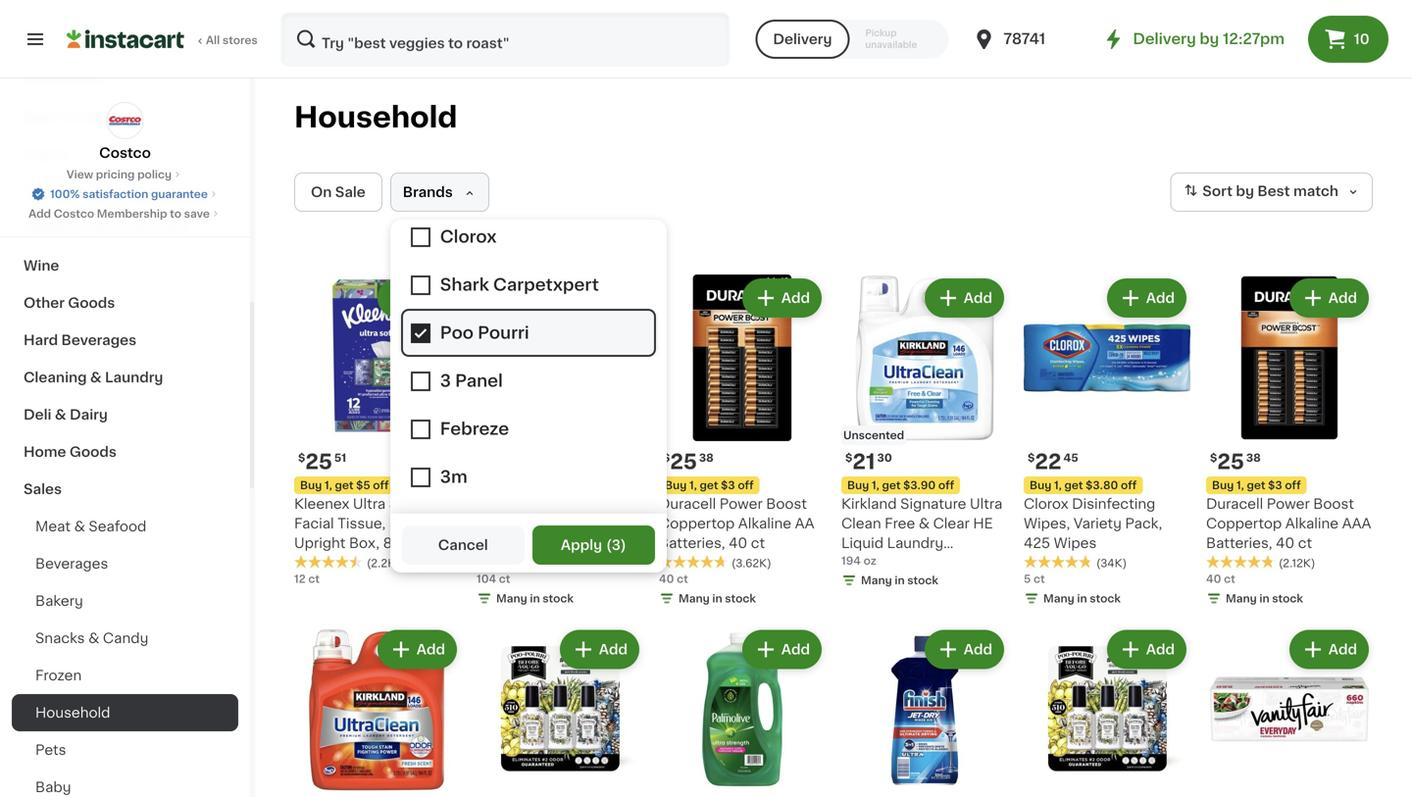 Task type: vqa. For each thing, say whether or not it's contained in the screenshot.
98 within the $ 605 98
no



Task type: describe. For each thing, give the bounding box(es) containing it.
10
[[1354, 32, 1370, 46]]

25 for duracell power boost coppertop alkaline aaa batteries, 40 ct
[[1217, 452, 1244, 472]]

hard beverages link
[[12, 322, 238, 359]]

tissues,
[[405, 536, 461, 550]]

cleaning
[[24, 371, 87, 384]]

in for duracell power boost coppertop alkaline aaa batteries, 40 ct
[[1260, 593, 1270, 604]]

sales link
[[12, 471, 238, 508]]

$ 25 38 for duracell power boost coppertop alkaline aaa batteries, 40 ct
[[1210, 452, 1261, 472]]

baby
[[35, 781, 71, 794]]

$ 25 51
[[298, 452, 346, 472]]

bakery link
[[12, 583, 238, 620]]

stock for duracell power boost coppertop alkaline aaa batteries, 40 ct
[[1272, 593, 1303, 604]]

ultra inside kirkland signature ultra clean free & clear he liquid laundry detergent, 146 loads, 194 fl oz
[[970, 497, 1003, 511]]

delivery for delivery
[[773, 32, 832, 46]]

delivery by 12:27pm
[[1133, 32, 1285, 46]]

78741
[[1004, 32, 1046, 46]]

sales
[[24, 483, 62, 496]]

1, for $ 21 30
[[872, 480, 880, 491]]

& for personal
[[74, 222, 85, 235]]

$5
[[356, 480, 370, 491]]

stock down (187)
[[543, 593, 574, 604]]

pack,
[[1125, 517, 1162, 531]]

sort
[[1203, 185, 1233, 198]]

1, for $ 25 38
[[1237, 480, 1244, 491]]

best
[[1258, 185, 1290, 198]]

2 buy 1, get $3 off from the left
[[1212, 480, 1301, 491]]

kleenex
[[294, 497, 349, 511]]

duracell for duracell power boost coppertop alkaline aaa batteries, 40 ct
[[1206, 497, 1263, 511]]

many in stock for duracell power boost coppertop alkaline aaa batteries, 40 ct
[[1226, 593, 1303, 604]]

electronics link
[[12, 61, 238, 98]]

38 for duracell power boost coppertop alkaline aa batteries, 40 ct
[[699, 453, 714, 463]]

other goods
[[24, 296, 115, 310]]

sale
[[335, 185, 366, 199]]

beer & cider
[[24, 110, 114, 124]]

stock for duracell power boost coppertop alkaline aa batteries, 40 ct
[[725, 593, 756, 604]]

meat & seafood link
[[12, 508, 238, 545]]

get for $ 25 51
[[335, 480, 354, 491]]

Best match Sort by field
[[1170, 173, 1373, 212]]

1 horizontal spatial household
[[294, 103, 458, 131]]

seafood
[[89, 520, 146, 534]]

51
[[334, 453, 346, 463]]

delivery by 12:27pm link
[[1102, 27, 1285, 51]]

40 ct for duracell power boost coppertop alkaline aaa batteries, 40 ct
[[1206, 574, 1236, 585]]

0 horizontal spatial household
[[35, 706, 110, 720]]

194 inside kirkland signature ultra clean free & clear he liquid laundry detergent, 146 loads, 194 fl oz
[[842, 576, 866, 589]]

goods for paper goods
[[68, 184, 115, 198]]

tide
[[477, 497, 507, 511]]

146
[[919, 556, 943, 570]]

soft
[[389, 497, 418, 511]]

1 194 from the top
[[842, 556, 861, 566]]

off for $ 25 38
[[1285, 480, 1301, 491]]

2 get from the left
[[700, 480, 718, 491]]

30
[[877, 453, 892, 463]]

wipes,
[[1024, 517, 1070, 531]]

wipes
[[1054, 536, 1097, 550]]

off for $ 22 45
[[1121, 480, 1137, 491]]

1 buy 1, get $3 off from the left
[[665, 480, 754, 491]]

frozen link
[[12, 657, 238, 694]]

pets link
[[12, 732, 238, 769]]

ct inside kleenex ultra soft facial tissue, 3-ply, upright box, 85 tissues, 12 ct
[[312, 556, 326, 570]]

brands
[[403, 185, 453, 199]]

ply,
[[404, 517, 429, 531]]

membership
[[97, 208, 167, 219]]

paper
[[24, 184, 65, 198]]

kleenex ultra soft facial tissue, 3-ply, upright box, 85 tissues, 12 ct
[[294, 497, 461, 570]]

5
[[1024, 574, 1031, 585]]

in down tide pods plus ultra oxi laundry detergent, 104 ct
[[530, 593, 540, 604]]

other
[[24, 296, 65, 310]]

wine
[[24, 259, 59, 273]]

40 ct for duracell power boost coppertop alkaline aa batteries, 40 ct
[[659, 574, 688, 585]]

coppertop for duracell power boost coppertop alkaline aaa batteries, 40 ct
[[1206, 517, 1282, 531]]

5 ct
[[1024, 574, 1045, 585]]

many in stock for clorox disinfecting wipes, variety pack, 425 wipes
[[1044, 593, 1121, 604]]

ultra inside tide pods plus ultra oxi laundry detergent, 104 ct
[[588, 497, 620, 511]]

10 button
[[1308, 16, 1389, 63]]

satisfaction
[[83, 189, 148, 200]]

frozen
[[35, 669, 82, 683]]

& inside kirkland signature ultra clean free & clear he liquid laundry detergent, 146 loads, 194 fl oz
[[919, 517, 930, 531]]

goods for home goods
[[70, 445, 117, 459]]

40 inside duracell power boost coppertop alkaline aaa batteries, 40 ct
[[1276, 536, 1295, 550]]

(34k)
[[1097, 558, 1127, 569]]

85
[[383, 536, 401, 550]]

alkaline for aaa
[[1286, 517, 1339, 531]]

home goods link
[[12, 434, 238, 471]]

cleaning & laundry link
[[12, 359, 238, 396]]

signature
[[900, 497, 967, 511]]

100% satisfaction guarantee button
[[31, 182, 220, 202]]

off for $ 21 30
[[938, 480, 954, 491]]

buy for $ 21 30
[[847, 480, 869, 491]]

(3.62k)
[[732, 558, 772, 569]]

in for duracell power boost coppertop alkaline aa batteries, 40 ct
[[712, 593, 722, 604]]

0 vertical spatial laundry
[[105, 371, 163, 384]]

3
[[612, 538, 621, 552]]

buy for $ 25 38
[[1212, 480, 1234, 491]]

upright
[[294, 536, 346, 550]]

laundry inside kirkland signature ultra clean free & clear he liquid laundry detergent, 146 loads, 194 fl oz
[[887, 536, 944, 550]]

in right fl
[[895, 575, 905, 586]]

cancel
[[438, 538, 488, 552]]

$ for kirkland signature ultra clean free & clear he liquid laundry detergent, 146 loads, 194 fl oz
[[845, 453, 853, 463]]

on sale
[[311, 185, 366, 199]]

0 vertical spatial beverages
[[61, 333, 136, 347]]

costco inside add costco membership to save link
[[54, 208, 94, 219]]

boost for aa
[[766, 497, 807, 511]]

clorox disinfecting wipes, variety pack, 425 wipes
[[1024, 497, 1162, 550]]

get for $ 25 38
[[1247, 480, 1266, 491]]

on
[[311, 185, 332, 199]]

by for sort
[[1236, 185, 1254, 198]]

delivery for delivery by 12:27pm
[[1133, 32, 1196, 46]]

0 horizontal spatial oz
[[864, 556, 877, 566]]

& for candy
[[88, 632, 99, 645]]

deli & dairy
[[24, 408, 108, 422]]

104 inside tide pods plus ultra oxi laundry detergent, 104 ct
[[477, 536, 501, 550]]

coppertop for duracell power boost coppertop alkaline aa batteries, 40 ct
[[659, 517, 735, 531]]

many for clorox disinfecting wipes, variety pack, 425 wipes
[[1044, 593, 1075, 604]]

laundry inside tide pods plus ultra oxi laundry detergent, 104 ct
[[505, 517, 562, 531]]

kirkland signature ultra clean free & clear he liquid laundry detergent, 146 loads, 194 fl oz
[[842, 497, 1003, 589]]

78741 button
[[972, 12, 1090, 67]]

care
[[154, 222, 188, 235]]

view pricing policy link
[[67, 167, 184, 182]]

meat
[[35, 520, 71, 534]]

25 for kleenex ultra soft facial tissue, 3-ply, upright box, 85 tissues, 12 ct
[[305, 452, 332, 472]]

snacks & candy link
[[12, 620, 238, 657]]

hard beverages
[[24, 333, 136, 347]]

beverages link
[[12, 545, 238, 583]]

dairy
[[70, 408, 108, 422]]

view
[[67, 169, 93, 180]]

$ 22 45
[[1028, 452, 1079, 472]]

ct inside tide pods plus ultra oxi laundry detergent, 104 ct
[[505, 536, 519, 550]]

by for delivery
[[1200, 32, 1219, 46]]

buy for $ 25 51
[[300, 480, 322, 491]]

1 vertical spatial beverages
[[35, 557, 108, 571]]

stores
[[223, 35, 258, 46]]

many in stock down 146
[[861, 575, 938, 586]]



Task type: locate. For each thing, give the bounding box(es) containing it.
cleaning & laundry
[[24, 371, 163, 384]]

12 inside kleenex ultra soft facial tissue, 3-ply, upright box, 85 tissues, 12 ct
[[294, 556, 308, 570]]

buy up duracell power boost coppertop alkaline aaa batteries, 40 ct
[[1212, 480, 1234, 491]]

off up disinfecting
[[1121, 480, 1137, 491]]

1 horizontal spatial $ 25 38
[[1210, 452, 1261, 472]]

& right "meat"
[[74, 520, 85, 534]]

get up duracell power boost coppertop alkaline aaa batteries, 40 ct
[[1247, 480, 1266, 491]]

0 horizontal spatial boost
[[766, 497, 807, 511]]

0 horizontal spatial 25
[[305, 452, 332, 472]]

$ for duracell power boost coppertop alkaline aa batteries, 40 ct
[[663, 453, 670, 463]]

2 buy from the left
[[665, 480, 687, 491]]

in down duracell power boost coppertop alkaline aa batteries, 40 ct
[[712, 593, 722, 604]]

policy
[[137, 169, 172, 180]]

0 vertical spatial household
[[294, 103, 458, 131]]

& left candy
[[88, 632, 99, 645]]

hard
[[24, 333, 58, 347]]

3 1, from the left
[[872, 480, 880, 491]]

coppertop inside duracell power boost coppertop alkaline aa batteries, 40 ct
[[659, 517, 735, 531]]

38 up duracell power boost coppertop alkaline aa batteries, 40 ct
[[699, 453, 714, 463]]

25 up duracell power boost coppertop alkaline aaa batteries, 40 ct
[[1217, 452, 1244, 472]]

$ inside $ 25 51
[[298, 453, 305, 463]]

goods down dairy
[[70, 445, 117, 459]]

1 ultra from the left
[[353, 497, 386, 511]]

1 vertical spatial detergent,
[[842, 556, 916, 570]]

0 horizontal spatial alkaline
[[738, 517, 792, 531]]

0 vertical spatial oz
[[864, 556, 877, 566]]

costco logo image
[[106, 102, 144, 139]]

off up duracell power boost coppertop alkaline aa batteries, 40 ct
[[738, 480, 754, 491]]

boost for aaa
[[1314, 497, 1354, 511]]

stock down 146
[[907, 575, 938, 586]]

2 25 from the left
[[670, 452, 697, 472]]

2 boost from the left
[[1314, 497, 1354, 511]]

liquor link
[[12, 135, 238, 173]]

ultra inside kleenex ultra soft facial tissue, 3-ply, upright box, 85 tissues, 12 ct
[[353, 497, 386, 511]]

service type group
[[756, 20, 949, 59]]

$ for duracell power boost coppertop alkaline aaa batteries, 40 ct
[[1210, 453, 1217, 463]]

boost up 'aa'
[[766, 497, 807, 511]]

0 vertical spatial costco
[[99, 146, 151, 160]]

brands button
[[390, 173, 489, 212]]

$ 25 38
[[663, 452, 714, 472], [1210, 452, 1261, 472]]

1 horizontal spatial 25
[[670, 452, 697, 472]]

2 $3 from the left
[[1268, 480, 1283, 491]]

$ 25 38 up duracell power boost coppertop alkaline aaa batteries, 40 ct
[[1210, 452, 1261, 472]]

loads,
[[947, 556, 988, 570]]

0 vertical spatial 194
[[842, 556, 861, 566]]

off up signature
[[938, 480, 954, 491]]

oz down liquid
[[864, 556, 877, 566]]

$ for kleenex ultra soft facial tissue, 3-ply, upright box, 85 tissues, 12 ct
[[298, 453, 305, 463]]

in down the wipes
[[1077, 593, 1087, 604]]

detergent, inside tide pods plus ultra oxi laundry detergent, 104 ct
[[565, 517, 639, 531]]

1 horizontal spatial delivery
[[1133, 32, 1196, 46]]

& for dairy
[[55, 408, 66, 422]]

& right beer
[[60, 110, 72, 124]]

detergent, inside kirkland signature ultra clean free & clear he liquid laundry detergent, 146 loads, 194 fl oz
[[842, 556, 916, 570]]

best match
[[1258, 185, 1339, 198]]

0 horizontal spatial power
[[720, 497, 763, 511]]

& right health
[[74, 222, 85, 235]]

personal
[[89, 222, 151, 235]]

household down "frozen" at the bottom
[[35, 706, 110, 720]]

by left the 12:27pm
[[1200, 32, 1219, 46]]

& down signature
[[919, 517, 930, 531]]

25 for duracell power boost coppertop alkaline aa batteries, 40 ct
[[670, 452, 697, 472]]

oxi
[[477, 517, 502, 531]]

45
[[1064, 453, 1079, 463]]

get for $ 22 45
[[1065, 480, 1083, 491]]

costco link
[[99, 102, 151, 163]]

104 ct
[[477, 574, 510, 585]]

2 194 from the top
[[842, 576, 866, 589]]

4 $ from the left
[[1028, 453, 1035, 463]]

1 get from the left
[[335, 480, 354, 491]]

(2.2k)
[[367, 558, 400, 569]]

38 for duracell power boost coppertop alkaline aaa batteries, 40 ct
[[1246, 453, 1261, 463]]

1 vertical spatial costco
[[54, 208, 94, 219]]

1, for $ 22 45
[[1054, 480, 1062, 491]]

2 $ from the left
[[663, 453, 670, 463]]

38
[[699, 453, 714, 463], [1246, 453, 1261, 463]]

pets
[[35, 743, 66, 757]]

40 ct down duracell power boost coppertop alkaline aa batteries, 40 ct
[[659, 574, 688, 585]]

stock
[[907, 575, 938, 586], [543, 593, 574, 604], [725, 593, 756, 604], [1090, 593, 1121, 604], [1272, 593, 1303, 604]]

1 vertical spatial household
[[35, 706, 110, 720]]

1 horizontal spatial costco
[[99, 146, 151, 160]]

coppertop up '(2.12k)'
[[1206, 517, 1282, 531]]

all stores link
[[67, 12, 259, 67]]

get down '45'
[[1065, 480, 1083, 491]]

5 buy from the left
[[1212, 480, 1234, 491]]

unscented
[[843, 430, 904, 441]]

in for clorox disinfecting wipes, variety pack, 425 wipes
[[1077, 593, 1087, 604]]

beverages up bakery
[[35, 557, 108, 571]]

1 horizontal spatial by
[[1236, 185, 1254, 198]]

1 horizontal spatial ultra
[[588, 497, 620, 511]]

power
[[720, 497, 763, 511], [1267, 497, 1310, 511]]

1 vertical spatial oz
[[882, 576, 898, 589]]

snacks
[[35, 632, 85, 645]]

home goods
[[24, 445, 117, 459]]

$3.90
[[903, 480, 936, 491]]

12 down upright
[[294, 574, 306, 585]]

25 up duracell power boost coppertop alkaline aa batteries, 40 ct
[[670, 452, 697, 472]]

1 horizontal spatial buy 1, get $3 off
[[1212, 480, 1301, 491]]

1 buy from the left
[[300, 480, 322, 491]]

0 horizontal spatial 40 ct
[[659, 574, 688, 585]]

power up (3.62k)
[[720, 497, 763, 511]]

1 $3 from the left
[[721, 480, 735, 491]]

$3 up duracell power boost coppertop alkaline aa batteries, 40 ct
[[721, 480, 735, 491]]

laundry down pods
[[505, 517, 562, 531]]

oz right fl
[[882, 576, 898, 589]]

1 coppertop from the left
[[659, 517, 735, 531]]

sort by
[[1203, 185, 1254, 198]]

goods inside 'link'
[[70, 445, 117, 459]]

buy up 'kleenex'
[[300, 480, 322, 491]]

goods
[[68, 184, 115, 198], [68, 296, 115, 310], [70, 445, 117, 459]]

buy 1, get $3.80 off
[[1030, 480, 1137, 491]]

0 horizontal spatial 38
[[699, 453, 714, 463]]

0 horizontal spatial laundry
[[105, 371, 163, 384]]

stock down (34k)
[[1090, 593, 1121, 604]]

1 horizontal spatial detergent,
[[842, 556, 916, 570]]

1 horizontal spatial $3
[[1268, 480, 1283, 491]]

1 horizontal spatial laundry
[[505, 517, 562, 531]]

$ 25 38 for duracell power boost coppertop alkaline aa batteries, 40 ct
[[663, 452, 714, 472]]

cider
[[75, 110, 114, 124]]

2 $ 25 38 from the left
[[1210, 452, 1261, 472]]

2 horizontal spatial 25
[[1217, 452, 1244, 472]]

many in stock down '(2.12k)'
[[1226, 593, 1303, 604]]

buy 1, get $3 off up duracell power boost coppertop alkaline aa batteries, 40 ct
[[665, 480, 754, 491]]

power inside duracell power boost coppertop alkaline aaa batteries, 40 ct
[[1267, 497, 1310, 511]]

2 off from the left
[[738, 480, 754, 491]]

& for cider
[[60, 110, 72, 124]]

power for aa
[[720, 497, 763, 511]]

facial
[[294, 517, 334, 531]]

ct inside duracell power boost coppertop alkaline aa batteries, 40 ct
[[751, 536, 765, 550]]

0 horizontal spatial duracell
[[659, 497, 716, 511]]

1, up duracell power boost coppertop alkaline aa batteries, 40 ct
[[689, 480, 697, 491]]

1 horizontal spatial 38
[[1246, 453, 1261, 463]]

1, up clorox
[[1054, 480, 1062, 491]]

0 horizontal spatial batteries,
[[659, 536, 725, 550]]

1 vertical spatial 104
[[477, 574, 496, 585]]

5 1, from the left
[[1237, 480, 1244, 491]]

boost inside duracell power boost coppertop alkaline aaa batteries, 40 ct
[[1314, 497, 1354, 511]]

2 alkaline from the left
[[1286, 517, 1339, 531]]

2 vertical spatial goods
[[70, 445, 117, 459]]

by inside field
[[1236, 185, 1254, 198]]

batteries, for duracell power boost coppertop alkaline aaa batteries, 40 ct
[[1206, 536, 1273, 550]]

1 104 from the top
[[477, 536, 501, 550]]

delivery inside delivery button
[[773, 32, 832, 46]]

get left $5
[[335, 480, 354, 491]]

detergent, up fl
[[842, 556, 916, 570]]

duracell power boost coppertop alkaline aaa batteries, 40 ct
[[1206, 497, 1372, 550]]

power for aaa
[[1267, 497, 1310, 511]]

104 down oxi
[[477, 536, 501, 550]]

instacart logo image
[[67, 27, 184, 51]]

buy up clorox
[[1030, 480, 1052, 491]]

25
[[305, 452, 332, 472], [670, 452, 697, 472], [1217, 452, 1244, 472]]

5 get from the left
[[1247, 480, 1266, 491]]

buy 1, get $3 off
[[665, 480, 754, 491], [1212, 480, 1301, 491]]

alkaline up '(2.12k)'
[[1286, 517, 1339, 531]]

bakery
[[35, 594, 83, 608]]

1 horizontal spatial power
[[1267, 497, 1310, 511]]

425
[[1024, 536, 1051, 550]]

0 vertical spatial detergent,
[[565, 517, 639, 531]]

3 buy from the left
[[847, 480, 869, 491]]

3 get from the left
[[882, 480, 901, 491]]

batteries, inside duracell power boost coppertop alkaline aaa batteries, 40 ct
[[1206, 536, 1273, 550]]

3 $ from the left
[[845, 453, 853, 463]]

2 duracell from the left
[[1206, 497, 1263, 511]]

free
[[885, 517, 915, 531]]

&
[[60, 110, 72, 124], [74, 222, 85, 235], [90, 371, 102, 384], [55, 408, 66, 422], [919, 517, 930, 531], [74, 520, 85, 534], [88, 632, 99, 645]]

)
[[621, 538, 626, 552]]

1 $ from the left
[[298, 453, 305, 463]]

& for laundry
[[90, 371, 102, 384]]

home
[[24, 445, 66, 459]]

duracell inside duracell power boost coppertop alkaline aaa batteries, 40 ct
[[1206, 497, 1263, 511]]

2 vertical spatial laundry
[[887, 536, 944, 550]]

5 off from the left
[[1285, 480, 1301, 491]]

boost inside duracell power boost coppertop alkaline aa batteries, 40 ct
[[766, 497, 807, 511]]

beverages
[[61, 333, 136, 347], [35, 557, 108, 571]]

0 horizontal spatial $ 25 38
[[663, 452, 714, 472]]

batteries, for duracell power boost coppertop alkaline aa batteries, 40 ct
[[659, 536, 725, 550]]

4 get from the left
[[1065, 480, 1083, 491]]

38 up duracell power boost coppertop alkaline aaa batteries, 40 ct
[[1246, 453, 1261, 463]]

deli
[[24, 408, 51, 422]]

2 12 from the top
[[294, 574, 306, 585]]

many in stock down (34k)
[[1044, 593, 1121, 604]]

many down "5 ct"
[[1044, 593, 1075, 604]]

ultra up he
[[970, 497, 1003, 511]]

meat & seafood
[[35, 520, 146, 534]]

1 batteries, from the left
[[659, 536, 725, 550]]

$3
[[721, 480, 735, 491], [1268, 480, 1283, 491]]

coppertop up (3.62k)
[[659, 517, 735, 531]]

1 horizontal spatial batteries,
[[1206, 536, 1273, 550]]

22
[[1035, 452, 1062, 472]]

1, up duracell power boost coppertop alkaline aaa batteries, 40 ct
[[1237, 480, 1244, 491]]

stock for clorox disinfecting wipes, variety pack, 425 wipes
[[1090, 593, 1121, 604]]

power up '(2.12k)'
[[1267, 497, 1310, 511]]

& for seafood
[[74, 520, 85, 534]]

1 duracell from the left
[[659, 497, 716, 511]]

0 horizontal spatial delivery
[[773, 32, 832, 46]]

delivery inside "delivery by 12:27pm" link
[[1133, 32, 1196, 46]]

(187)
[[549, 558, 575, 569]]

ultra right plus
[[588, 497, 620, 511]]

1 40 ct from the left
[[659, 574, 688, 585]]

1 horizontal spatial boost
[[1314, 497, 1354, 511]]

stock down (3.62k)
[[725, 593, 756, 604]]

laundry down free
[[887, 536, 944, 550]]

0 vertical spatial goods
[[68, 184, 115, 198]]

liquor
[[24, 147, 69, 161]]

1 horizontal spatial 40 ct
[[1206, 574, 1236, 585]]

3 ultra from the left
[[970, 497, 1003, 511]]

product group
[[294, 275, 461, 587], [477, 275, 643, 611], [659, 275, 826, 611], [842, 275, 1008, 592], [1024, 275, 1191, 611], [1206, 275, 1373, 611], [294, 626, 461, 797], [477, 626, 643, 797], [659, 626, 826, 797], [842, 626, 1008, 797], [1024, 626, 1191, 797], [1206, 626, 1373, 797]]

ct inside duracell power boost coppertop alkaline aaa batteries, 40 ct
[[1298, 536, 1312, 550]]

many down duracell power boost coppertop alkaline aaa batteries, 40 ct
[[1226, 593, 1257, 604]]

ct inside group
[[1034, 574, 1045, 585]]

2 power from the left
[[1267, 497, 1310, 511]]

25 left 51
[[305, 452, 332, 472]]

4 buy from the left
[[1030, 480, 1052, 491]]

match
[[1294, 185, 1339, 198]]

1 vertical spatial by
[[1236, 185, 1254, 198]]

add costco membership to save
[[29, 208, 210, 219]]

apply
[[561, 538, 602, 552]]

1 alkaline from the left
[[738, 517, 792, 531]]

beer & cider link
[[12, 98, 238, 135]]

buy up 'kirkland'
[[847, 480, 869, 491]]

0 horizontal spatial coppertop
[[659, 517, 735, 531]]

many in stock for duracell power boost coppertop alkaline aa batteries, 40 ct
[[679, 593, 756, 604]]

many down 104 ct
[[496, 593, 527, 604]]

disinfecting
[[1072, 497, 1156, 511]]

0 vertical spatial 12
[[294, 556, 308, 570]]

boost up "aaa" at the bottom right of the page
[[1314, 497, 1354, 511]]

$ 25 38 up duracell power boost coppertop alkaline aa batteries, 40 ct
[[663, 452, 714, 472]]

1 power from the left
[[720, 497, 763, 511]]

1 horizontal spatial duracell
[[1206, 497, 1263, 511]]

1 boost from the left
[[766, 497, 807, 511]]

0 horizontal spatial $3
[[721, 480, 735, 491]]

0 horizontal spatial buy 1, get $3 off
[[665, 480, 754, 491]]

Search field
[[282, 14, 728, 65]]

box,
[[349, 536, 380, 550]]

3 25 from the left
[[1217, 452, 1244, 472]]

2 40 ct from the left
[[1206, 574, 1236, 585]]

2 38 from the left
[[1246, 453, 1261, 463]]

to
[[170, 208, 181, 219]]

duracell power boost coppertop alkaline aa batteries, 40 ct
[[659, 497, 815, 550]]

add costco membership to save link
[[29, 206, 222, 222]]

40 inside duracell power boost coppertop alkaline aa batteries, 40 ct
[[729, 536, 748, 550]]

1 25 from the left
[[305, 452, 332, 472]]

(2.12k)
[[1279, 558, 1316, 569]]

goods for other goods
[[68, 296, 115, 310]]

$ inside '$ 22 45'
[[1028, 453, 1035, 463]]

snacks & candy
[[35, 632, 148, 645]]

buy up duracell power boost coppertop alkaline aa batteries, 40 ct
[[665, 480, 687, 491]]

12 up 12 ct
[[294, 556, 308, 570]]

delivery
[[1133, 32, 1196, 46], [773, 32, 832, 46]]

194 left fl
[[842, 576, 866, 589]]

product group containing 21
[[842, 275, 1008, 592]]

buy 1, get $3 off up duracell power boost coppertop alkaline aaa batteries, 40 ct
[[1212, 480, 1301, 491]]

& up dairy
[[90, 371, 102, 384]]

1, up 'kleenex'
[[325, 480, 332, 491]]

stock down '(2.12k)'
[[1272, 593, 1303, 604]]

coppertop inside duracell power boost coppertop alkaline aaa batteries, 40 ct
[[1206, 517, 1282, 531]]

1 horizontal spatial oz
[[882, 576, 898, 589]]

12 ct
[[294, 574, 320, 585]]

paper goods
[[24, 184, 115, 198]]

12:27pm
[[1223, 32, 1285, 46]]

3 off from the left
[[938, 480, 954, 491]]

2 1, from the left
[[689, 480, 697, 491]]

buy for $ 22 45
[[1030, 480, 1052, 491]]

get up duracell power boost coppertop alkaline aa batteries, 40 ct
[[700, 480, 718, 491]]

0 horizontal spatial by
[[1200, 32, 1219, 46]]

product group containing 22
[[1024, 275, 1191, 611]]

off up duracell power boost coppertop alkaline aaa batteries, 40 ct
[[1285, 480, 1301, 491]]

save
[[184, 208, 210, 219]]

goods up 'hard beverages'
[[68, 296, 115, 310]]

get left '$3.90'
[[882, 480, 901, 491]]

oz
[[864, 556, 877, 566], [882, 576, 898, 589]]

1 vertical spatial goods
[[68, 296, 115, 310]]

paper goods link
[[12, 173, 238, 210]]

alkaline left 'aa'
[[738, 517, 792, 531]]

many down duracell power boost coppertop alkaline aa batteries, 40 ct
[[679, 593, 710, 604]]

liquid
[[842, 536, 884, 550]]

0 horizontal spatial detergent,
[[565, 517, 639, 531]]

many for duracell power boost coppertop alkaline aaa batteries, 40 ct
[[1226, 593, 1257, 604]]

cancel button
[[402, 526, 524, 565]]

alkaline for aa
[[738, 517, 792, 531]]

by right sort
[[1236, 185, 1254, 198]]

view pricing policy
[[67, 169, 172, 180]]

104 down cancel button
[[477, 574, 496, 585]]

21
[[853, 452, 875, 472]]

2 104 from the top
[[477, 574, 496, 585]]

off right $5
[[373, 480, 389, 491]]

fl
[[869, 576, 878, 589]]

alkaline inside duracell power boost coppertop alkaline aa batteries, 40 ct
[[738, 517, 792, 531]]

1 off from the left
[[373, 480, 389, 491]]

40 ct down duracell power boost coppertop alkaline aaa batteries, 40 ct
[[1206, 574, 1236, 585]]

0 horizontal spatial ultra
[[353, 497, 386, 511]]

buy 1, get $3.90 off
[[847, 480, 954, 491]]

by
[[1200, 32, 1219, 46], [1236, 185, 1254, 198]]

5 $ from the left
[[1210, 453, 1217, 463]]

detergent, up the (
[[565, 517, 639, 531]]

$ for clorox disinfecting wipes, variety pack, 425 wipes
[[1028, 453, 1035, 463]]

None search field
[[281, 12, 730, 67]]

0 vertical spatial by
[[1200, 32, 1219, 46]]

0 horizontal spatial costco
[[54, 208, 94, 219]]

1 vertical spatial 12
[[294, 574, 306, 585]]

batteries, inside duracell power boost coppertop alkaline aa batteries, 40 ct
[[659, 536, 725, 550]]

1 38 from the left
[[699, 453, 714, 463]]

2 ultra from the left
[[588, 497, 620, 511]]

many in stock down (187)
[[496, 593, 574, 604]]

ultra down $5
[[353, 497, 386, 511]]

in down duracell power boost coppertop alkaline aaa batteries, 40 ct
[[1260, 593, 1270, 604]]

★★★★★
[[294, 555, 363, 569], [294, 555, 363, 569], [477, 555, 545, 569], [477, 555, 545, 569], [659, 555, 728, 569], [659, 555, 728, 569], [1024, 555, 1093, 569], [1024, 555, 1093, 569], [1206, 555, 1275, 569], [1206, 555, 1275, 569]]

duracell for duracell power boost coppertop alkaline aa batteries, 40 ct
[[659, 497, 716, 511]]

2 coppertop from the left
[[1206, 517, 1282, 531]]

4 1, from the left
[[1054, 480, 1062, 491]]

costco up "view pricing policy" link
[[99, 146, 151, 160]]

costco down 100%
[[54, 208, 94, 219]]

laundry up deli & dairy "link"
[[105, 371, 163, 384]]

household up sale
[[294, 103, 458, 131]]

1 horizontal spatial coppertop
[[1206, 517, 1282, 531]]

duracell
[[659, 497, 716, 511], [1206, 497, 1263, 511]]

beer
[[24, 110, 57, 124]]

2 horizontal spatial ultra
[[970, 497, 1003, 511]]

duracell inside duracell power boost coppertop alkaline aa batteries, 40 ct
[[659, 497, 716, 511]]

many down 194 oz
[[861, 575, 892, 586]]

$3 up duracell power boost coppertop alkaline aaa batteries, 40 ct
[[1268, 480, 1283, 491]]

clean
[[842, 517, 881, 531]]

get for $ 21 30
[[882, 480, 901, 491]]

2 horizontal spatial laundry
[[887, 536, 944, 550]]

alkaline inside duracell power boost coppertop alkaline aaa batteries, 40 ct
[[1286, 517, 1339, 531]]

2 batteries, from the left
[[1206, 536, 1273, 550]]

1 1, from the left
[[325, 480, 332, 491]]

1 vertical spatial laundry
[[505, 517, 562, 531]]

1, up 'kirkland'
[[872, 480, 880, 491]]

3-
[[389, 517, 404, 531]]

many for duracell power boost coppertop alkaline aa batteries, 40 ct
[[679, 593, 710, 604]]

wine link
[[12, 247, 238, 284]]

tissue,
[[338, 517, 386, 531]]

boost
[[766, 497, 807, 511], [1314, 497, 1354, 511]]

1 12 from the top
[[294, 556, 308, 570]]

1, for $ 25 51
[[325, 480, 332, 491]]

1 $ 25 38 from the left
[[663, 452, 714, 472]]

off for $ 25 51
[[373, 480, 389, 491]]

beverages up cleaning & laundry
[[61, 333, 136, 347]]

4 off from the left
[[1121, 480, 1137, 491]]

$3.80
[[1086, 480, 1118, 491]]

1 horizontal spatial alkaline
[[1286, 517, 1339, 531]]

baby link
[[12, 769, 238, 797]]

(
[[606, 538, 612, 552]]

100%
[[50, 189, 80, 200]]

0 vertical spatial 104
[[477, 536, 501, 550]]

1,
[[325, 480, 332, 491], [689, 480, 697, 491], [872, 480, 880, 491], [1054, 480, 1062, 491], [1237, 480, 1244, 491]]

1 vertical spatial 194
[[842, 576, 866, 589]]

power inside duracell power boost coppertop alkaline aa batteries, 40 ct
[[720, 497, 763, 511]]

clear
[[933, 517, 970, 531]]

health & personal care
[[24, 222, 188, 235]]

many in stock down (3.62k)
[[679, 593, 756, 604]]

$ inside $ 21 30
[[845, 453, 853, 463]]

oz inside kirkland signature ultra clean free & clear he liquid laundry detergent, 146 loads, 194 fl oz
[[882, 576, 898, 589]]

194 down liquid
[[842, 556, 861, 566]]

& right deli
[[55, 408, 66, 422]]

goods down view
[[68, 184, 115, 198]]



